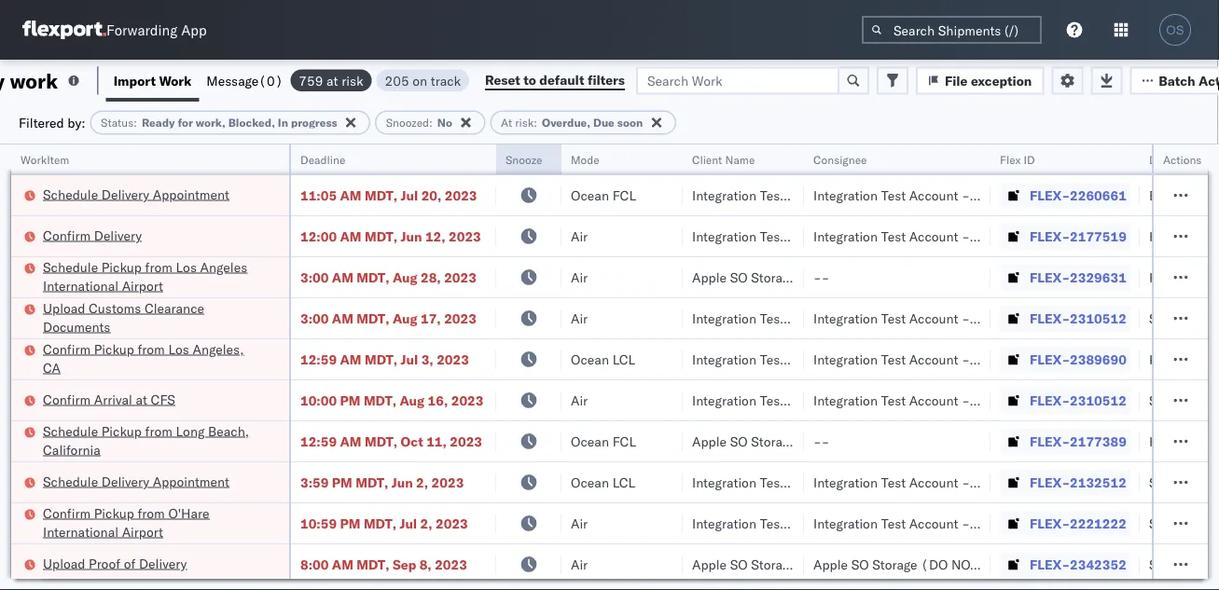 Task type: locate. For each thing, give the bounding box(es) containing it.
0 vertical spatial fcl
[[613, 187, 637, 203]]

flex- for 3:59 pm mdt, jun 2, 2023
[[1030, 475, 1071, 491]]

2 fcl from the top
[[613, 434, 637, 450]]

1 horizontal spatial :
[[429, 116, 433, 130]]

2 vertical spatial aug
[[400, 392, 425, 409]]

mdt, up '10:59 pm mdt, jul 2, 2023'
[[356, 475, 389, 491]]

2 ocean from the top
[[571, 351, 609, 368]]

at inside confirm arrival at cfs link
[[136, 392, 147, 408]]

1 confirm from the top
[[43, 227, 91, 244]]

delivery up schedule pickup from los angeles international airport
[[94, 227, 142, 244]]

4 ocean from the top
[[571, 475, 609, 491]]

3:59 pm mdt, jun 2, 2023
[[301, 475, 464, 491]]

pickup down arrival
[[102, 423, 142, 440]]

2023 for 10:59 pm mdt, jul 2, 2023
[[436, 516, 468, 532]]

from left long
[[145, 423, 173, 440]]

0 vertical spatial risk
[[342, 72, 364, 89]]

0 vertical spatial airport
[[122, 278, 163, 294]]

1 -- from the top
[[814, 269, 830, 286]]

am for 8:00 am mdt, sep 8, 2023
[[332, 557, 354, 573]]

import work
[[114, 72, 192, 89]]

12:00 am mdt, jun 12, 2023
[[301, 228, 481, 245]]

schedule delivery appointment for 11:05
[[43, 186, 230, 203]]

mdt, up 3:00 am mdt, aug 28, 2023
[[365, 228, 398, 245]]

from inside schedule pickup from long beach, california
[[145, 423, 173, 440]]

am right '12:00'
[[340, 228, 362, 245]]

2 ocean lcl from the top
[[571, 475, 636, 491]]

0 horizontal spatial :
[[134, 116, 137, 130]]

confirm arrival at cfs link
[[43, 391, 175, 409]]

flex- for 11:05 am mdt, jul 20, 2023
[[1030, 187, 1071, 203]]

1 ocean from the top
[[571, 187, 609, 203]]

upload customs clearance documents link
[[43, 299, 265, 336]]

schedule inside schedule pickup from los angeles international airport
[[43, 259, 98, 275]]

for
[[178, 116, 193, 130]]

confirm inside 'confirm pickup from o'hare international airport'
[[43, 505, 91, 522]]

am down 3:00 am mdt, aug 17, 2023
[[340, 351, 362, 368]]

to
[[524, 72, 537, 88]]

aug left 16,
[[400, 392, 425, 409]]

hong kong
[[1150, 434, 1215, 450]]

1 flex- from the top
[[1030, 187, 1071, 203]]

2023 up the 8:00 am mdt, sep 8, 2023 at the left
[[436, 516, 468, 532]]

client name button
[[683, 148, 786, 167]]

test for 3:59 pm mdt, jun 2, 2023
[[882, 475, 906, 491]]

1 ocean fcl from the top
[[571, 187, 637, 203]]

upload for upload customs clearance documents
[[43, 300, 85, 316]]

1 fcl from the top
[[613, 187, 637, 203]]

jun left 12,
[[401, 228, 422, 245]]

1 airport from the top
[[122, 278, 163, 294]]

schedule for schedule pickup from long beach, california button
[[43, 423, 98, 440]]

3 integration test account - swarovski from the top
[[814, 310, 1033, 327]]

1 schedule delivery appointment from the top
[[43, 186, 230, 203]]

mdt, for 10:59 pm mdt, jul 2, 2023
[[364, 516, 397, 532]]

confirm delivery
[[43, 227, 142, 244]]

flex-2310512 up flex-2389690
[[1030, 310, 1127, 327]]

4 air from the top
[[571, 392, 588, 409]]

file
[[945, 72, 968, 89]]

4 resize handle column header from the left
[[661, 145, 683, 591]]

mdt, up 12:59 am mdt, jul 3, 2023
[[357, 310, 390, 327]]

2 schedule delivery appointment button from the top
[[43, 473, 230, 493]]

integration test account - swarovski for 12:00 am mdt, jun 12, 2023
[[814, 228, 1033, 245]]

from up clearance
[[145, 259, 173, 275]]

2 schedule delivery appointment from the top
[[43, 474, 230, 490]]

departure por
[[1150, 153, 1220, 167]]

2023
[[445, 187, 477, 203], [449, 228, 481, 245], [444, 269, 477, 286], [444, 310, 477, 327], [437, 351, 469, 368], [451, 392, 484, 409], [450, 434, 483, 450], [432, 475, 464, 491], [436, 516, 468, 532], [435, 557, 467, 573]]

1 vertical spatial at
[[136, 392, 147, 408]]

kong
[[1185, 434, 1215, 450]]

2 resize handle column header from the left
[[474, 145, 497, 591]]

fcl for 11:05 am mdt, jul 20, 2023
[[613, 187, 637, 203]]

confirm pickup from los angeles, ca link
[[43, 340, 265, 378]]

1 vertical spatial ocean lcl
[[571, 475, 636, 491]]

flex- for 12:00 am mdt, jun 12, 2023
[[1030, 228, 1071, 245]]

12:59 up "10:00"
[[301, 351, 337, 368]]

2 : from the left
[[429, 116, 433, 130]]

6 resize handle column header from the left
[[969, 145, 991, 591]]

am for 12:59 am mdt, oct 11, 2023
[[340, 434, 362, 450]]

resize handle column header
[[267, 145, 289, 591], [474, 145, 497, 591], [539, 145, 562, 591], [661, 145, 683, 591], [782, 145, 805, 591], [969, 145, 991, 591], [1118, 145, 1140, 591], [1186, 145, 1209, 591]]

confirm down workitem
[[43, 227, 91, 244]]

1 integration test account - swarovski from the top
[[814, 187, 1033, 203]]

3 ocean from the top
[[571, 434, 609, 450]]

am up 3:59 pm mdt, jun 2, 2023
[[340, 434, 362, 450]]

consignee
[[814, 153, 868, 167]]

confirm for confirm delivery
[[43, 227, 91, 244]]

1 vertical spatial los
[[168, 341, 189, 357]]

confirm delivery button
[[43, 226, 142, 247]]

schedule inside schedule pickup from long beach, california
[[43, 423, 98, 440]]

1 vertical spatial 2,
[[420, 516, 433, 532]]

flex id
[[1000, 153, 1036, 167]]

1 vertical spatial schedule delivery appointment button
[[43, 473, 230, 493]]

1 : from the left
[[134, 116, 137, 130]]

1 schedule delivery appointment link from the top
[[43, 185, 230, 204]]

2023 right 12,
[[449, 228, 481, 245]]

pm for 3:59
[[332, 475, 353, 491]]

status
[[101, 116, 134, 130]]

pickup for california
[[102, 423, 142, 440]]

1 vertical spatial risk
[[515, 116, 534, 130]]

5 flex- from the top
[[1030, 351, 1071, 368]]

mdt, left oct
[[365, 434, 398, 450]]

confirm down ca
[[43, 392, 91, 408]]

1 air from the top
[[571, 228, 588, 245]]

8:00
[[301, 557, 329, 573]]

from inside schedule pickup from los angeles international airport
[[145, 259, 173, 275]]

integration for 11:05 am mdt, jul 20, 2023
[[814, 187, 878, 203]]

6 air from the top
[[571, 557, 588, 573]]

2, up 8,
[[420, 516, 433, 532]]

5 resize handle column header from the left
[[782, 145, 805, 591]]

0 vertical spatial 12:59
[[301, 351, 337, 368]]

2177389
[[1071, 434, 1127, 450]]

2310512 up 2389690
[[1071, 310, 1127, 327]]

apple so storage (do not use) for flex-2329631
[[693, 269, 893, 286]]

0 vertical spatial --
[[814, 269, 830, 286]]

at left cfs
[[136, 392, 147, 408]]

flex id button
[[991, 148, 1122, 167]]

2 3:00 from the top
[[301, 310, 329, 327]]

delivery up 'confirm pickup from o'hare international airport'
[[102, 474, 149, 490]]

jul for 2,
[[400, 516, 417, 532]]

2023 right 8,
[[435, 557, 467, 573]]

resize handle column header for workitem
[[267, 145, 289, 591]]

schedule delivery appointment down workitem button
[[43, 186, 230, 203]]

1 vertical spatial --
[[814, 434, 830, 450]]

5 integration test account - swarovski from the top
[[814, 516, 1033, 532]]

reset
[[485, 72, 521, 88]]

los left angeles
[[176, 259, 197, 275]]

air for 3:00 am mdt, aug 17, 2023
[[571, 310, 588, 327]]

0 vertical spatial jun
[[401, 228, 422, 245]]

mode button
[[562, 148, 665, 167]]

delivery for 12:00 am mdt, jun 12, 2023
[[94, 227, 142, 244]]

2023 down 11, on the bottom left of the page
[[432, 475, 464, 491]]

flex-2342352
[[1030, 557, 1127, 573]]

10:59 pm mdt, jul 2, 2023
[[301, 516, 468, 532]]

risk right 759
[[342, 72, 364, 89]]

759
[[299, 72, 323, 89]]

1 vertical spatial 2310512
[[1071, 392, 1127, 409]]

1 schedule delivery appointment button from the top
[[43, 185, 230, 206]]

9 flex- from the top
[[1030, 516, 1071, 532]]

17,
[[421, 310, 441, 327]]

2023 right 16,
[[451, 392, 484, 409]]

delivery right of
[[139, 556, 187, 572]]

flex-2342352 button
[[1000, 552, 1131, 578], [1000, 552, 1131, 578]]

1 vertical spatial schedule delivery appointment link
[[43, 473, 230, 491]]

3 schedule from the top
[[43, 423, 98, 440]]

7 resize handle column header from the left
[[1118, 145, 1140, 591]]

3:59
[[301, 475, 329, 491]]

2310512 down 2389690
[[1071, 392, 1127, 409]]

schedule delivery appointment link up 'confirm pickup from o'hare international airport'
[[43, 473, 230, 491]]

4 flex- from the top
[[1030, 310, 1071, 327]]

schedule delivery appointment button down workitem button
[[43, 185, 230, 206]]

mdt, down deadline button
[[365, 187, 398, 203]]

2, down oct
[[416, 475, 429, 491]]

(do for flex-2342352
[[800, 557, 827, 573]]

schedule delivery appointment for 3:59
[[43, 474, 230, 490]]

1 schedule from the top
[[43, 186, 98, 203]]

0 vertical spatial appointment
[[153, 186, 230, 203]]

1 swarovski from the top
[[974, 187, 1033, 203]]

1 lcl from the top
[[613, 351, 636, 368]]

1 2310512 from the top
[[1071, 310, 1127, 327]]

pickup inside schedule pickup from los angeles international airport
[[102, 259, 142, 275]]

os
[[1167, 23, 1185, 37]]

1 3:00 from the top
[[301, 269, 329, 286]]

storage for flex-2177389
[[751, 434, 797, 450]]

flex-2310512 up flex-2177389
[[1030, 392, 1127, 409]]

delivery down workitem button
[[102, 186, 149, 203]]

3 swarovski from the top
[[974, 310, 1033, 327]]

swarovski for 10:59 pm mdt, jul 2, 2023
[[974, 516, 1033, 532]]

4 integration test account - swarovski from the top
[[814, 392, 1033, 409]]

schedule down workitem
[[43, 186, 98, 203]]

pm for 10:59
[[340, 516, 361, 532]]

Search Shipments (/) text field
[[862, 16, 1042, 44]]

proof
[[89, 556, 120, 572]]

pickup down upload customs clearance documents
[[94, 341, 134, 357]]

0 vertical spatial ocean fcl
[[571, 187, 637, 203]]

2 swarovski from the top
[[974, 228, 1033, 245]]

confirm inside confirm pickup from los angeles, ca
[[43, 341, 91, 357]]

resize handle column header for mode
[[661, 145, 683, 591]]

flex- for 10:00 pm mdt, aug 16, 2023
[[1030, 392, 1071, 409]]

2023 right 3, at the left
[[437, 351, 469, 368]]

mdt, down 12:59 am mdt, jul 3, 2023
[[364, 392, 397, 409]]

1 vertical spatial lcl
[[613, 475, 636, 491]]

schedule for 11:05 am mdt, jul 20, 2023 schedule delivery appointment button
[[43, 186, 98, 203]]

message
[[207, 72, 259, 89]]

2023 for 10:00 pm mdt, aug 16, 2023
[[451, 392, 484, 409]]

from down upload customs clearance documents button
[[138, 341, 165, 357]]

1 horizontal spatial at
[[327, 72, 338, 89]]

1 vertical spatial pm
[[332, 475, 353, 491]]

mdt, up 3:00 am mdt, aug 17, 2023
[[357, 269, 390, 286]]

mdt, left sep at the bottom of the page
[[357, 557, 390, 573]]

pickup inside 'confirm pickup from o'hare international airport'
[[94, 505, 134, 522]]

schedule delivery appointment link for 11:05 am mdt, jul 20, 2023
[[43, 185, 230, 204]]

7 flex- from the top
[[1030, 434, 1071, 450]]

1 upload from the top
[[43, 300, 85, 316]]

1 vertical spatial international
[[43, 524, 119, 540]]

schedule down the confirm delivery button
[[43, 259, 98, 275]]

am up 12:59 am mdt, jul 3, 2023
[[332, 310, 354, 327]]

0 vertical spatial 3:00
[[301, 269, 329, 286]]

pickup up customs
[[102, 259, 142, 275]]

international up the proof in the bottom left of the page
[[43, 524, 119, 540]]

0 vertical spatial los
[[176, 259, 197, 275]]

jul up sep at the bottom of the page
[[400, 516, 417, 532]]

swarovski for 12:00 am mdt, jun 12, 2023
[[974, 228, 1033, 245]]

1 vertical spatial jun
[[392, 475, 413, 491]]

0 vertical spatial upload
[[43, 300, 85, 316]]

flex- for 3:00 am mdt, aug 17, 2023
[[1030, 310, 1071, 327]]

2023 right 11, on the bottom left of the page
[[450, 434, 483, 450]]

schedule up california
[[43, 423, 98, 440]]

so
[[730, 269, 748, 286], [730, 434, 748, 450], [730, 557, 748, 573], [852, 557, 869, 573]]

1 horizontal spatial on
[[974, 351, 993, 368]]

1 vertical spatial 12:59
[[301, 434, 337, 450]]

2023 right 28,
[[444, 269, 477, 286]]

0 vertical spatial schedule delivery appointment link
[[43, 185, 230, 204]]

confirm inside button
[[43, 392, 91, 408]]

8 flex- from the top
[[1030, 475, 1071, 491]]

2023 right '17,'
[[444, 310, 477, 327]]

11,
[[427, 434, 447, 450]]

fcl for 12:59 am mdt, oct 11, 2023
[[613, 434, 637, 450]]

soon
[[618, 116, 643, 130]]

2 integration test account - on ag from the left
[[814, 351, 1015, 368]]

ocean lcl for 12:59 am mdt, jul 3, 2023
[[571, 351, 636, 368]]

0 vertical spatial flex-2310512
[[1030, 310, 1127, 327]]

Search Work text field
[[636, 67, 840, 95]]

lcl
[[613, 351, 636, 368], [613, 475, 636, 491]]

los down upload customs clearance documents button
[[168, 341, 189, 357]]

5 swarovski from the top
[[974, 516, 1033, 532]]

2389690
[[1071, 351, 1127, 368]]

filters
[[588, 72, 625, 88]]

upload inside upload customs clearance documents
[[43, 300, 85, 316]]

2 12:59 from the top
[[301, 434, 337, 450]]

mdt, for 8:00 am mdt, sep 8, 2023
[[357, 557, 390, 573]]

air
[[571, 228, 588, 245], [571, 269, 588, 286], [571, 310, 588, 327], [571, 392, 588, 409], [571, 516, 588, 532], [571, 557, 588, 573]]

test for 12:59 am mdt, jul 3, 2023
[[882, 351, 906, 368]]

jun for 2,
[[392, 475, 413, 491]]

0 vertical spatial jul
[[401, 187, 418, 203]]

2023 right 20,
[[445, 187, 477, 203]]

appointment down workitem button
[[153, 186, 230, 203]]

forwarding app
[[106, 21, 207, 39]]

due
[[594, 116, 615, 130]]

2 air from the top
[[571, 269, 588, 286]]

test
[[882, 187, 906, 203], [882, 228, 906, 245], [882, 310, 906, 327], [760, 351, 785, 368], [882, 351, 906, 368], [882, 392, 906, 409], [882, 475, 906, 491], [882, 516, 906, 532]]

international inside 'confirm pickup from o'hare international airport'
[[43, 524, 119, 540]]

2 flex- from the top
[[1030, 228, 1071, 245]]

2 horizontal spatial :
[[534, 116, 538, 130]]

1 vertical spatial ocean fcl
[[571, 434, 637, 450]]

: left "no"
[[429, 116, 433, 130]]

ocean fcl for 12:59 am mdt, oct 11, 2023
[[571, 434, 637, 450]]

air for 3:00 am mdt, aug 28, 2023
[[571, 269, 588, 286]]

name
[[726, 153, 755, 167]]

2 vertical spatial jul
[[400, 516, 417, 532]]

jun down oct
[[392, 475, 413, 491]]

10 flex- from the top
[[1030, 557, 1071, 573]]

schedule delivery appointment link down workitem button
[[43, 185, 230, 204]]

:
[[134, 116, 137, 130], [429, 116, 433, 130], [534, 116, 538, 130]]

schedule pickup from long beach, california
[[43, 423, 249, 458]]

12:59 for 12:59 am mdt, jul 3, 2023
[[301, 351, 337, 368]]

1 vertical spatial aug
[[393, 310, 418, 327]]

resize handle column header for deadline
[[474, 145, 497, 591]]

0 vertical spatial at
[[327, 72, 338, 89]]

0 vertical spatial schedule delivery appointment
[[43, 186, 230, 203]]

ocean fcl for 11:05 am mdt, jul 20, 2023
[[571, 187, 637, 203]]

1 resize handle column header from the left
[[267, 145, 289, 591]]

account
[[910, 187, 959, 203], [910, 228, 959, 245], [910, 310, 959, 327], [788, 351, 838, 368], [910, 351, 959, 368], [910, 392, 959, 409], [910, 475, 959, 491], [910, 516, 959, 532]]

4 swarovski from the top
[[974, 392, 1033, 409]]

los for angeles,
[[168, 341, 189, 357]]

on
[[413, 72, 428, 89]]

confirm for confirm arrival at cfs
[[43, 392, 91, 408]]

pickup inside schedule pickup from long beach, california
[[102, 423, 142, 440]]

1 vertical spatial 3:00
[[301, 310, 329, 327]]

2 ocean fcl from the top
[[571, 434, 637, 450]]

1 appointment from the top
[[153, 186, 230, 203]]

so for 3:00 am mdt, aug 28, 2023
[[730, 269, 748, 286]]

appointment for 3:59 pm mdt, jun 2, 2023
[[153, 474, 230, 490]]

3:00
[[301, 269, 329, 286], [301, 310, 329, 327]]

schedule delivery appointment button up 'confirm pickup from o'hare international airport'
[[43, 473, 230, 493]]

2 upload from the top
[[43, 556, 85, 572]]

departure
[[1150, 153, 1201, 167]]

6 flex- from the top
[[1030, 392, 1071, 409]]

2 integration test account - swarovski from the top
[[814, 228, 1033, 245]]

pickup up upload proof of delivery at the left of the page
[[94, 505, 134, 522]]

upload up documents at the bottom left
[[43, 300, 85, 316]]

appointment up o'hare
[[153, 474, 230, 490]]

flex-2221222 button
[[1000, 511, 1131, 537], [1000, 511, 1131, 537]]

1 ag from the left
[[875, 351, 893, 368]]

1 vertical spatial airport
[[122, 524, 163, 540]]

mdt, down 3:00 am mdt, aug 17, 2023
[[365, 351, 398, 368]]

0 vertical spatial schedule delivery appointment button
[[43, 185, 230, 206]]

flex-2329631 button
[[1000, 265, 1131, 291], [1000, 265, 1131, 291]]

long
[[176, 423, 205, 440]]

0 vertical spatial 2,
[[416, 475, 429, 491]]

2 lcl from the top
[[613, 475, 636, 491]]

los inside confirm pickup from los angeles, ca
[[168, 341, 189, 357]]

0 horizontal spatial at
[[136, 392, 147, 408]]

schedule
[[43, 186, 98, 203], [43, 259, 98, 275], [43, 423, 98, 440], [43, 474, 98, 490]]

1 vertical spatial flex-2310512
[[1030, 392, 1127, 409]]

delivery inside button
[[94, 227, 142, 244]]

pm right 10:59
[[340, 516, 361, 532]]

apple
[[693, 269, 727, 286], [693, 434, 727, 450], [693, 557, 727, 573], [814, 557, 848, 573]]

4 confirm from the top
[[43, 505, 91, 522]]

pm right 3:59
[[332, 475, 353, 491]]

schedule delivery appointment down schedule pickup from long beach, california
[[43, 474, 230, 490]]

2177519
[[1071, 228, 1127, 245]]

am right 11:05
[[340, 187, 362, 203]]

status : ready for work, blocked, in progress
[[101, 116, 338, 130]]

pickup for international
[[102, 259, 142, 275]]

0 vertical spatial ocean lcl
[[571, 351, 636, 368]]

account for 3:00 am mdt, aug 17, 2023
[[910, 310, 959, 327]]

departure por button
[[1140, 148, 1220, 167]]

0 vertical spatial lcl
[[613, 351, 636, 368]]

airport up upload customs clearance documents link in the bottom left of the page
[[122, 278, 163, 294]]

airport inside 'confirm pickup from o'hare international airport'
[[122, 524, 163, 540]]

1 integration test account - on ag from the left
[[693, 351, 893, 368]]

risk right at
[[515, 116, 534, 130]]

2 international from the top
[[43, 524, 119, 540]]

flex-2310512
[[1030, 310, 1127, 327], [1030, 392, 1127, 409]]

2 schedule delivery appointment link from the top
[[43, 473, 230, 491]]

air for 10:00 pm mdt, aug 16, 2023
[[571, 392, 588, 409]]

1 ocean lcl from the top
[[571, 351, 636, 368]]

ocean for 12:59 am mdt, oct 11, 2023
[[571, 434, 609, 450]]

0 vertical spatial pm
[[340, 392, 361, 409]]

: right at
[[534, 116, 538, 130]]

jul left 3, at the left
[[401, 351, 418, 368]]

2 -- from the top
[[814, 434, 830, 450]]

3:00 up 12:59 am mdt, jul 3, 2023
[[301, 310, 329, 327]]

schedule down california
[[43, 474, 98, 490]]

flex- for 8:00 am mdt, sep 8, 2023
[[1030, 557, 1071, 573]]

kaohsiung, t
[[1150, 351, 1220, 368]]

2023 for 8:00 am mdt, sep 8, 2023
[[435, 557, 467, 573]]

3 air from the top
[[571, 310, 588, 327]]

2 appointment from the top
[[153, 474, 230, 490]]

los inside schedule pickup from los angeles international airport
[[176, 259, 197, 275]]

2 airport from the top
[[122, 524, 163, 540]]

ocean for 12:59 am mdt, jul 3, 2023
[[571, 351, 609, 368]]

schedule delivery appointment link
[[43, 185, 230, 204], [43, 473, 230, 491]]

international inside schedule pickup from los angeles international airport
[[43, 278, 119, 294]]

1 vertical spatial schedule delivery appointment
[[43, 474, 230, 490]]

at
[[501, 116, 512, 130]]

: for status
[[134, 116, 137, 130]]

schedule pickup from los angeles international airport button
[[43, 258, 265, 297]]

2342352
[[1071, 557, 1127, 573]]

mdt, for 12:59 am mdt, jul 3, 2023
[[365, 351, 398, 368]]

1 flex-2310512 from the top
[[1030, 310, 1127, 327]]

2310512 for 3:00 am mdt, aug 17, 2023
[[1071, 310, 1127, 327]]

(0)
[[259, 72, 283, 89]]

2 confirm from the top
[[43, 341, 91, 357]]

resize handle column header for consignee
[[969, 145, 991, 591]]

1 vertical spatial upload
[[43, 556, 85, 572]]

t
[[1220, 351, 1220, 368]]

from inside 'confirm pickup from o'hare international airport'
[[138, 505, 165, 522]]

apple for 8:00 am mdt, sep 8, 2023
[[693, 557, 727, 573]]

0 vertical spatial aug
[[393, 269, 418, 286]]

aug left '17,'
[[393, 310, 418, 327]]

jul
[[401, 187, 418, 203], [401, 351, 418, 368], [400, 516, 417, 532]]

0 horizontal spatial on
[[853, 351, 872, 368]]

c
[[1213, 475, 1220, 491]]

confirm up the proof in the bottom left of the page
[[43, 505, 91, 522]]

karl
[[974, 475, 998, 491]]

pickup for airport
[[94, 505, 134, 522]]

confirm up ca
[[43, 341, 91, 357]]

2 2310512 from the top
[[1071, 392, 1127, 409]]

delivery
[[102, 186, 149, 203], [94, 227, 142, 244], [102, 474, 149, 490], [139, 556, 187, 572]]

1 12:59 from the top
[[301, 351, 337, 368]]

1 vertical spatial jul
[[401, 351, 418, 368]]

upload left the proof in the bottom left of the page
[[43, 556, 85, 572]]

3:00 down '12:00'
[[301, 269, 329, 286]]

mdt, down 3:59 pm mdt, jun 2, 2023
[[364, 516, 397, 532]]

at
[[327, 72, 338, 89], [136, 392, 147, 408]]

2 vertical spatial pm
[[340, 516, 361, 532]]

integration test account - swarovski for 10:59 pm mdt, jul 2, 2023
[[814, 516, 1033, 532]]

use) for flex-2177389
[[860, 434, 893, 450]]

0 vertical spatial 2310512
[[1071, 310, 1127, 327]]

2 flex-2310512 from the top
[[1030, 392, 1127, 409]]

1 horizontal spatial ag
[[997, 351, 1015, 368]]

2 schedule from the top
[[43, 259, 98, 275]]

upload for upload proof of delivery
[[43, 556, 85, 572]]

jul left 20,
[[401, 187, 418, 203]]

0 vertical spatial international
[[43, 278, 119, 294]]

ocean for 3:59 pm mdt, jun 2, 2023
[[571, 475, 609, 491]]

snoozed : no
[[386, 116, 453, 130]]

ag
[[875, 351, 893, 368], [997, 351, 1015, 368]]

3 confirm from the top
[[43, 392, 91, 408]]

apple for 3:00 am mdt, aug 28, 2023
[[693, 269, 727, 286]]

2, for jul
[[420, 516, 433, 532]]

1 vertical spatial fcl
[[613, 434, 637, 450]]

international up customs
[[43, 278, 119, 294]]

-
[[962, 187, 970, 203], [962, 228, 970, 245], [814, 269, 822, 286], [822, 269, 830, 286], [962, 310, 970, 327], [841, 351, 849, 368], [962, 351, 970, 368], [962, 392, 970, 409], [814, 434, 822, 450], [822, 434, 830, 450], [962, 475, 970, 491], [962, 516, 970, 532]]

from left o'hare
[[138, 505, 165, 522]]

pickup inside confirm pickup from los angeles, ca
[[94, 341, 134, 357]]

confirm
[[43, 227, 91, 244], [43, 341, 91, 357], [43, 392, 91, 408], [43, 505, 91, 522]]

from inside confirm pickup from los angeles, ca
[[138, 341, 165, 357]]

3 flex- from the top
[[1030, 269, 1071, 286]]

2310512
[[1071, 310, 1127, 327], [1071, 392, 1127, 409]]

airport up of
[[122, 524, 163, 540]]

am right 8:00
[[332, 557, 354, 573]]

swarovski for 3:00 am mdt, aug 17, 2023
[[974, 310, 1033, 327]]

upload
[[43, 300, 85, 316], [43, 556, 85, 572]]

at right 759
[[327, 72, 338, 89]]

: left ready
[[134, 116, 137, 130]]

client name
[[693, 153, 755, 167]]

not for flex-2177389
[[831, 434, 857, 450]]

1 on from the left
[[853, 351, 872, 368]]

aug
[[393, 269, 418, 286], [393, 310, 418, 327], [400, 392, 425, 409]]

integration for 10:59 pm mdt, jul 2, 2023
[[814, 516, 878, 532]]

mdt, for 11:05 am mdt, jul 20, 2023
[[365, 187, 398, 203]]

ocean for 11:05 am mdt, jul 20, 2023
[[571, 187, 609, 203]]

ocean fcl
[[571, 187, 637, 203], [571, 434, 637, 450]]

aug left 28,
[[393, 269, 418, 286]]

blocked,
[[228, 116, 275, 130]]

12:59 down "10:00"
[[301, 434, 337, 450]]

1 international from the top
[[43, 278, 119, 294]]

confirm for confirm pickup from o'hare international airport
[[43, 505, 91, 522]]

4 schedule from the top
[[43, 474, 98, 490]]

am down '12:00'
[[332, 269, 354, 286]]

0 horizontal spatial ag
[[875, 351, 893, 368]]

pm right "10:00"
[[340, 392, 361, 409]]

5 air from the top
[[571, 516, 588, 532]]

no
[[438, 116, 453, 130]]

1 vertical spatial appointment
[[153, 474, 230, 490]]



Task type: describe. For each thing, give the bounding box(es) containing it.
appointment for 11:05 am mdt, jul 20, 2023
[[153, 186, 230, 203]]

mdt, for 3:59 pm mdt, jun 2, 2023
[[356, 475, 389, 491]]

account for 10:00 pm mdt, aug 16, 2023
[[910, 392, 959, 409]]

mdt, for 12:59 am mdt, oct 11, 2023
[[365, 434, 398, 450]]

use) for flex-2329631
[[860, 269, 893, 286]]

deadline
[[301, 153, 346, 167]]

kaohsiung,
[[1150, 351, 1216, 368]]

(do for flex-2329631
[[800, 269, 827, 286]]

integration test account - swarovski for 11:05 am mdt, jul 20, 2023
[[814, 187, 1033, 203]]

th
[[1209, 187, 1220, 203]]

2310512 for 10:00 pm mdt, aug 16, 2023
[[1071, 392, 1127, 409]]

airport inside schedule pickup from los angeles international airport
[[122, 278, 163, 294]]

shanghai,
[[1150, 475, 1209, 491]]

mdt, for 10:00 pm mdt, aug 16, 2023
[[364, 392, 397, 409]]

jul for 20,
[[401, 187, 418, 203]]

flex- for 12:59 am mdt, jul 3, 2023
[[1030, 351, 1071, 368]]

flex-2329631
[[1030, 269, 1127, 286]]

exception
[[971, 72, 1033, 89]]

8,
[[420, 557, 432, 573]]

air for 12:00 am mdt, jun 12, 2023
[[571, 228, 588, 245]]

confirm pickup from los angeles, ca
[[43, 341, 244, 376]]

account for 3:59 pm mdt, jun 2, 2023
[[910, 475, 959, 491]]

delivery inside button
[[139, 556, 187, 572]]

-- for flex-2177389
[[814, 434, 830, 450]]

205
[[385, 72, 409, 89]]

storage for flex-2329631
[[751, 269, 797, 286]]

at risk : overdue, due soon
[[501, 116, 643, 130]]

reset to default filters button
[[474, 67, 636, 95]]

3:00 am mdt, aug 17, 2023
[[301, 310, 477, 327]]

bangkok,
[[1150, 187, 1205, 203]]

upload customs clearance documents
[[43, 300, 204, 335]]

los for angeles
[[176, 259, 197, 275]]

o'hare
[[168, 505, 210, 522]]

so for 12:59 am mdt, oct 11, 2023
[[730, 434, 748, 450]]

8:00 am mdt, sep 8, 2023
[[301, 557, 467, 573]]

batch
[[1159, 72, 1196, 89]]

flex-2310512 for 3:00 am mdt, aug 17, 2023
[[1030, 310, 1127, 327]]

swarovski for 11:05 am mdt, jul 20, 2023
[[974, 187, 1033, 203]]

schedule for schedule delivery appointment button related to 3:59 pm mdt, jun 2, 2023
[[43, 474, 98, 490]]

schedule pickup from los angeles international airport link
[[43, 258, 265, 295]]

forwarding app link
[[22, 21, 207, 39]]

2023 for 3:00 am mdt, aug 17, 2023
[[444, 310, 477, 327]]

upload proof of delivery
[[43, 556, 187, 572]]

2 on from the left
[[974, 351, 993, 368]]

documents
[[43, 319, 110, 335]]

filtered by:
[[19, 114, 85, 131]]

2023 for 3:00 am mdt, aug 28, 2023
[[444, 269, 477, 286]]

2023 for 12:59 am mdt, jul 3, 2023
[[437, 351, 469, 368]]

id
[[1024, 153, 1036, 167]]

in
[[278, 116, 288, 130]]

pu
[[1209, 557, 1220, 573]]

3 : from the left
[[534, 116, 538, 130]]

am for 12:00 am mdt, jun 12, 2023
[[340, 228, 362, 245]]

air for 8:00 am mdt, sep 8, 2023
[[571, 557, 588, 573]]

apple so storage (do not use) for flex-2342352
[[693, 557, 893, 573]]

flex-2177389
[[1030, 434, 1127, 450]]

actions
[[1164, 153, 1202, 167]]

consignee button
[[805, 148, 972, 167]]

confirm pickup from o'hare international airport link
[[43, 504, 265, 542]]

delivery for 11:05 am mdt, jul 20, 2023
[[102, 186, 149, 203]]

am for 3:00 am mdt, aug 17, 2023
[[332, 310, 354, 327]]

integration test account - swarovski for 10:00 pm mdt, aug 16, 2023
[[814, 392, 1033, 409]]

file exception
[[945, 72, 1033, 89]]

mdt, for 12:00 am mdt, jun 12, 2023
[[365, 228, 398, 245]]

sep
[[393, 557, 416, 573]]

confirm for confirm pickup from los angeles, ca
[[43, 341, 91, 357]]

2132512
[[1071, 475, 1127, 491]]

integration for 3:00 am mdt, aug 17, 2023
[[814, 310, 878, 327]]

flex- for 10:59 pm mdt, jul 2, 2023
[[1030, 516, 1071, 532]]

2221222
[[1071, 516, 1127, 532]]

flex- for 12:59 am mdt, oct 11, 2023
[[1030, 434, 1071, 450]]

delivery for 3:59 pm mdt, jun 2, 2023
[[102, 474, 149, 490]]

app
[[181, 21, 207, 39]]

batch act button
[[1131, 67, 1220, 95]]

2, for jun
[[416, 475, 429, 491]]

am for 11:05 am mdt, jul 20, 2023
[[340, 187, 362, 203]]

flex-2221222
[[1030, 516, 1127, 532]]

12:59 for 12:59 am mdt, oct 11, 2023
[[301, 434, 337, 450]]

20,
[[422, 187, 442, 203]]

so for 8:00 am mdt, sep 8, 2023
[[730, 557, 748, 573]]

3 resize handle column header from the left
[[539, 145, 562, 591]]

11:05 am mdt, jul 20, 2023
[[301, 187, 477, 203]]

flex-2132512
[[1030, 475, 1127, 491]]

shanghai
[[1150, 557, 1205, 573]]

(do for flex-2177389
[[800, 434, 827, 450]]

flexport. image
[[22, 21, 106, 39]]

storage for flex-2342352
[[751, 557, 797, 573]]

beach,
[[208, 423, 249, 440]]

upload customs clearance documents button
[[43, 299, 265, 338]]

account for 12:59 am mdt, jul 3, 2023
[[910, 351, 959, 368]]

integration for 12:00 am mdt, jun 12, 2023
[[814, 228, 878, 245]]

28,
[[421, 269, 441, 286]]

lcl for 12:59 am mdt, jul 3, 2023
[[613, 351, 636, 368]]

test for 12:00 am mdt, jun 12, 2023
[[882, 228, 906, 245]]

confirm delivery link
[[43, 226, 142, 245]]

workitem
[[21, 153, 69, 167]]

flex- for 3:00 am mdt, aug 28, 2023
[[1030, 269, 1071, 286]]

account for 10:59 pm mdt, jul 2, 2023
[[910, 516, 959, 532]]

flex-2310512 for 10:00 pm mdt, aug 16, 2023
[[1030, 392, 1127, 409]]

progress
[[291, 116, 338, 130]]

filtered
[[19, 114, 64, 131]]

am for 12:59 am mdt, jul 3, 2023
[[340, 351, 362, 368]]

apple so storage (do not use) for flex-2177389
[[693, 434, 893, 450]]

8 resize handle column header from the left
[[1186, 145, 1209, 591]]

account for 11:05 am mdt, jul 20, 2023
[[910, 187, 959, 203]]

act
[[1199, 72, 1220, 89]]

mdt, for 3:00 am mdt, aug 28, 2023
[[357, 269, 390, 286]]

angeles
[[200, 259, 248, 275]]

integration for 3:59 pm mdt, jun 2, 2023
[[814, 475, 878, 491]]

flex-2389690
[[1030, 351, 1127, 368]]

759 at risk
[[299, 72, 364, 89]]

test for 10:00 pm mdt, aug 16, 2023
[[882, 392, 906, 409]]

shanghai pu
[[1150, 557, 1220, 573]]

2023 for 12:00 am mdt, jun 12, 2023
[[449, 228, 481, 245]]

reset to default filters
[[485, 72, 625, 88]]

2 ag from the left
[[997, 351, 1015, 368]]

12:59 am mdt, jul 3, 2023
[[301, 351, 469, 368]]

por
[[1204, 153, 1220, 167]]

snooze
[[506, 153, 543, 167]]

mode
[[571, 153, 600, 167]]

lcl for 3:59 pm mdt, jun 2, 2023
[[613, 475, 636, 491]]

10:59
[[301, 516, 337, 532]]

import
[[114, 72, 156, 89]]

2023 for 11:05 am mdt, jul 20, 2023
[[445, 187, 477, 203]]

10:00 pm mdt, aug 16, 2023
[[301, 392, 484, 409]]

overdue,
[[542, 116, 591, 130]]

schedule pickup from los angeles international airport
[[43, 259, 248, 294]]

from for angeles
[[145, 259, 173, 275]]

pickup for ca
[[94, 341, 134, 357]]

integration for 12:59 am mdt, jul 3, 2023
[[814, 351, 878, 368]]

message (0)
[[207, 72, 283, 89]]

hong
[[1150, 434, 1181, 450]]

angeles,
[[193, 341, 244, 357]]

flex-2260661
[[1030, 187, 1127, 203]]

2260661
[[1071, 187, 1127, 203]]

upload proof of delivery link
[[43, 555, 187, 574]]

from for angeles,
[[138, 341, 165, 357]]

integration for 10:00 pm mdt, aug 16, 2023
[[814, 392, 878, 409]]

use) for flex-2342352
[[860, 557, 893, 573]]

track
[[431, 72, 461, 89]]

integration test account - swarovski for 3:00 am mdt, aug 17, 2023
[[814, 310, 1033, 327]]

air for 10:59 pm mdt, jul 2, 2023
[[571, 516, 588, 532]]

schedule pickup from long beach, california link
[[43, 422, 265, 460]]

not for flex-2329631
[[831, 269, 857, 286]]

10:00
[[301, 392, 337, 409]]

0 horizontal spatial risk
[[342, 72, 364, 89]]

confirm pickup from o'hare international airport
[[43, 505, 210, 540]]

ca
[[43, 360, 61, 376]]

3:00 for 3:00 am mdt, aug 17, 2023
[[301, 310, 329, 327]]

shanghai, c
[[1150, 475, 1220, 491]]

resize handle column header for client name
[[782, 145, 805, 591]]

3:00 am mdt, aug 28, 2023
[[301, 269, 477, 286]]

-- for flex-2329631
[[814, 269, 830, 286]]

apple for 12:59 am mdt, oct 11, 2023
[[693, 434, 727, 450]]

1 horizontal spatial risk
[[515, 116, 534, 130]]



Task type: vqa. For each thing, say whether or not it's contained in the screenshot.
Schedule Delivery Appointment 8:30
no



